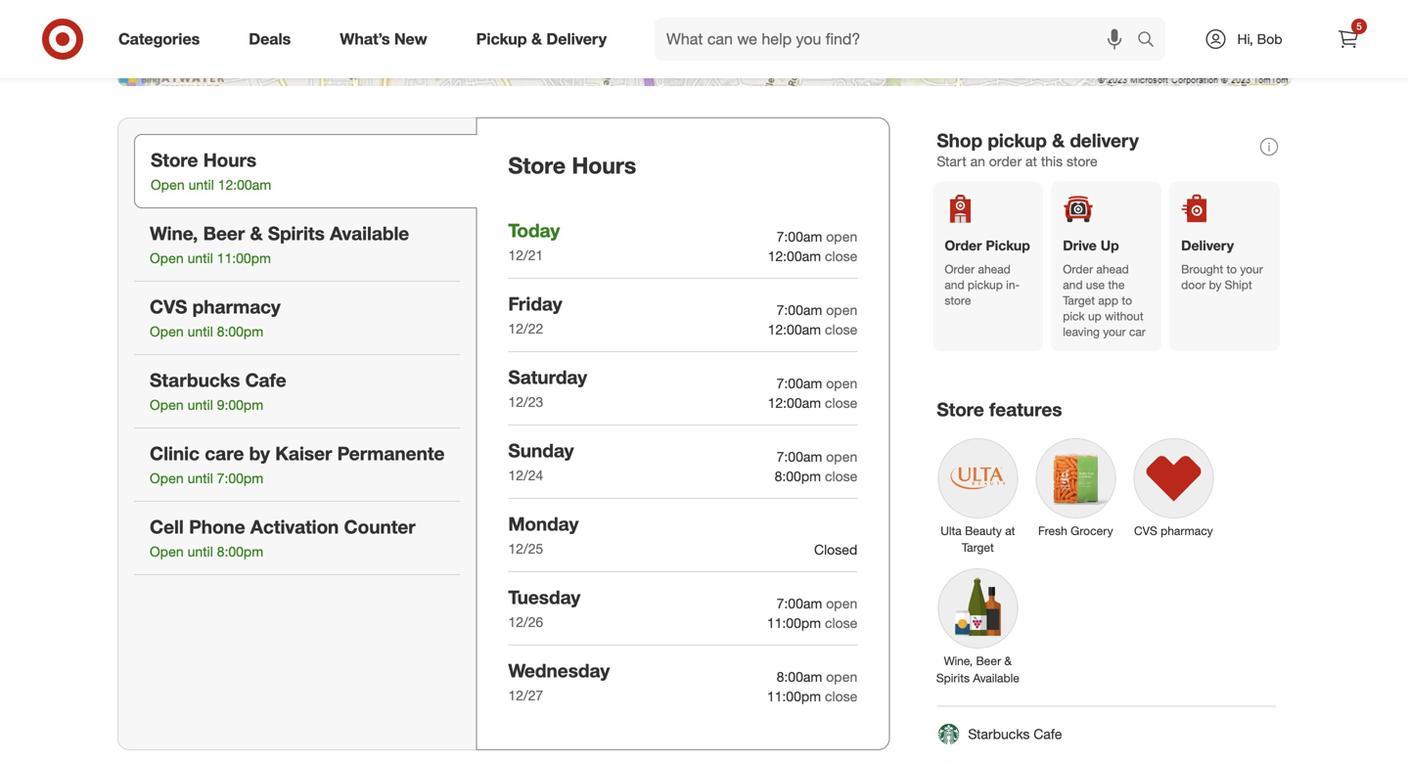 Task type: vqa. For each thing, say whether or not it's contained in the screenshot.
THE CLOSE corresponding to Tuesday
yes



Task type: locate. For each thing, give the bounding box(es) containing it.
0 horizontal spatial beer
[[203, 222, 245, 245]]

0 horizontal spatial at
[[1006, 524, 1016, 538]]

wednesday 12/27
[[508, 660, 610, 704]]

available inside the wine, beer & spirits available
[[973, 671, 1020, 686]]

drive
[[1063, 237, 1097, 254]]

clinic care by kaiser permanente open until 7:00pm
[[150, 443, 445, 487]]

by down brought
[[1210, 278, 1222, 292]]

store hours
[[508, 152, 637, 179]]

beer
[[203, 222, 245, 245], [977, 654, 1002, 669]]

until inside cell phone activation counter open until 8:00pm
[[188, 544, 213, 561]]

11:00pm inside 8:00am open 11:00pm close
[[767, 688, 822, 705]]

8:00pm inside 7:00am open 8:00pm close
[[775, 468, 822, 485]]

cafe
[[245, 369, 287, 392], [1034, 726, 1063, 743]]

0 vertical spatial target
[[1063, 293, 1096, 308]]

order for order pickup
[[945, 262, 975, 277]]

8:00pm up starbucks cafe open until 9:00pm
[[217, 323, 264, 340]]

delivery
[[1070, 129, 1140, 152]]

0 vertical spatial spirits
[[268, 222, 325, 245]]

open for today
[[827, 228, 858, 245]]

wine, up the starbucks cafe
[[944, 654, 973, 669]]

1 vertical spatial pickup
[[968, 278, 1003, 292]]

1 horizontal spatial store
[[1067, 153, 1098, 170]]

2 ahead from the left
[[1097, 262, 1129, 277]]

order
[[990, 153, 1022, 170]]

12/27
[[508, 687, 544, 704]]

0 vertical spatial pickup
[[988, 129, 1047, 152]]

1 vertical spatial starbucks
[[969, 726, 1030, 743]]

store
[[1067, 153, 1098, 170], [945, 293, 972, 308]]

4 7:00am from the top
[[777, 448, 823, 465]]

to inside drive up order ahead and use the target app to pick up without leaving your car
[[1122, 293, 1133, 308]]

1 vertical spatial spirits
[[937, 671, 970, 686]]

search
[[1129, 31, 1176, 50]]

1 horizontal spatial available
[[973, 671, 1020, 686]]

0 horizontal spatial by
[[249, 443, 270, 465]]

1 vertical spatial cvs
[[1135, 524, 1158, 538]]

0 horizontal spatial cvs
[[150, 296, 187, 318]]

beer inside wine, beer & spirits available open until 11:00pm
[[203, 222, 245, 245]]

your up shipt
[[1241, 262, 1264, 277]]

open inside wine, beer & spirits available open until 11:00pm
[[150, 250, 184, 267]]

close for sunday
[[825, 468, 858, 485]]

5 close from the top
[[825, 615, 858, 632]]

0 vertical spatial cafe
[[245, 369, 287, 392]]

close inside 7:00am open 8:00pm close
[[825, 468, 858, 485]]

0 horizontal spatial wine,
[[150, 222, 198, 245]]

at inside ulta beauty at target
[[1006, 524, 1016, 538]]

2 7:00am open 12:00am close from the top
[[768, 301, 858, 338]]

ahead inside order pickup order ahead and pickup in- store
[[979, 262, 1011, 277]]

hours for store hours
[[572, 152, 637, 179]]

1 and from the left
[[945, 278, 965, 292]]

11:00pm up 8:00am
[[767, 615, 822, 632]]

close for wednesday
[[825, 688, 858, 705]]

1 horizontal spatial store
[[508, 152, 566, 179]]

11:00pm inside wine, beer & spirits available open until 11:00pm
[[217, 250, 271, 267]]

pharmacy for cvs pharmacy open until 8:00pm
[[193, 296, 281, 318]]

6 close from the top
[[825, 688, 858, 705]]

4 open from the top
[[827, 448, 858, 465]]

1 7:00am from the top
[[777, 228, 823, 245]]

1 vertical spatial wine,
[[944, 654, 973, 669]]

1 horizontal spatial and
[[1063, 278, 1083, 292]]

1 vertical spatial pharmacy
[[1161, 524, 1214, 538]]

2 vertical spatial 7:00am open 12:00am close
[[768, 375, 858, 412]]

1 horizontal spatial beer
[[977, 654, 1002, 669]]

2 vertical spatial 8:00pm
[[217, 544, 264, 561]]

sunday 12/24
[[508, 439, 574, 484]]

5 7:00am from the top
[[777, 595, 823, 612]]

2 vertical spatial 11:00pm
[[767, 688, 822, 705]]

8:00pm inside cell phone activation counter open until 8:00pm
[[217, 544, 264, 561]]

7:00am for tuesday
[[777, 595, 823, 612]]

0 vertical spatial pharmacy
[[193, 296, 281, 318]]

clinic
[[150, 443, 200, 465]]

open inside 7:00am open 8:00pm close
[[827, 448, 858, 465]]

0 horizontal spatial starbucks
[[150, 369, 240, 392]]

target inside ulta beauty at target
[[962, 540, 994, 555]]

& inside shop pickup & delivery start an order at this store
[[1053, 129, 1065, 152]]

1 horizontal spatial pharmacy
[[1161, 524, 1214, 538]]

11:00pm inside '7:00am open 11:00pm close'
[[767, 615, 822, 632]]

0 horizontal spatial store
[[151, 149, 198, 171]]

to up shipt
[[1227, 262, 1238, 277]]

starbucks up 9:00pm
[[150, 369, 240, 392]]

0 horizontal spatial ahead
[[979, 262, 1011, 277]]

close inside '7:00am open 11:00pm close'
[[825, 615, 858, 632]]

2 open from the top
[[827, 301, 858, 319]]

starbucks cafe
[[969, 726, 1063, 743]]

1 vertical spatial pickup
[[986, 237, 1031, 254]]

spirits inside the wine, beer & spirits available
[[937, 671, 970, 686]]

hi,
[[1238, 30, 1254, 47]]

12/26
[[508, 614, 544, 631]]

11:00pm
[[217, 250, 271, 267], [767, 615, 822, 632], [767, 688, 822, 705]]

4 close from the top
[[825, 468, 858, 485]]

cvs inside cvs pharmacy link
[[1135, 524, 1158, 538]]

close for today
[[825, 248, 858, 265]]

use
[[1087, 278, 1105, 292]]

open inside 8:00am open 11:00pm close
[[827, 669, 858, 686]]

saturday 12/23
[[508, 366, 587, 411]]

and left use
[[1063, 278, 1083, 292]]

0 horizontal spatial to
[[1122, 293, 1133, 308]]

open inside '7:00am open 11:00pm close'
[[827, 595, 858, 612]]

cvs pharmacy link
[[1125, 430, 1223, 543]]

grocery
[[1071, 524, 1114, 538]]

beer down store hours open until 12:00am
[[203, 222, 245, 245]]

0 vertical spatial by
[[1210, 278, 1222, 292]]

cvs inside cvs pharmacy open until 8:00pm
[[150, 296, 187, 318]]

1 vertical spatial your
[[1104, 325, 1126, 339]]

0 vertical spatial 11:00pm
[[217, 250, 271, 267]]

11:00pm for wednesday
[[767, 688, 822, 705]]

12/24
[[508, 467, 544, 484]]

pickup & delivery
[[476, 29, 607, 49]]

cafe inside starbucks cafe open until 9:00pm
[[245, 369, 287, 392]]

ahead up the
[[1097, 262, 1129, 277]]

1 horizontal spatial ahead
[[1097, 262, 1129, 277]]

cell
[[150, 516, 184, 539]]

ahead up in-
[[979, 262, 1011, 277]]

7:00pm
[[217, 470, 264, 487]]

store inside order pickup order ahead and pickup in- store
[[945, 293, 972, 308]]

starbucks inside starbucks cafe open until 9:00pm
[[150, 369, 240, 392]]

1 horizontal spatial by
[[1210, 278, 1222, 292]]

1 horizontal spatial cafe
[[1034, 726, 1063, 743]]

11:00pm down 8:00am
[[767, 688, 822, 705]]

1 horizontal spatial pickup
[[986, 237, 1031, 254]]

permanente
[[337, 443, 445, 465]]

close for friday
[[825, 321, 858, 338]]

2 and from the left
[[1063, 278, 1083, 292]]

9:00pm
[[217, 397, 264, 414]]

0 vertical spatial to
[[1227, 262, 1238, 277]]

3 7:00am from the top
[[777, 375, 823, 392]]

8:00pm up closed on the right of page
[[775, 468, 822, 485]]

pickup up in-
[[986, 237, 1031, 254]]

features
[[990, 399, 1063, 421]]

0 vertical spatial cvs
[[150, 296, 187, 318]]

0 horizontal spatial pharmacy
[[193, 296, 281, 318]]

and inside order pickup order ahead and pickup in- store
[[945, 278, 965, 292]]

& for wine, beer & spirits available open until 11:00pm
[[250, 222, 263, 245]]

1 vertical spatial at
[[1006, 524, 1016, 538]]

1 vertical spatial target
[[962, 540, 994, 555]]

pickup
[[476, 29, 527, 49], [986, 237, 1031, 254]]

your down without at the top of page
[[1104, 325, 1126, 339]]

3 close from the top
[[825, 394, 858, 412]]

pickup up order
[[988, 129, 1047, 152]]

delivery brought to your door by shipt
[[1182, 237, 1264, 292]]

ahead
[[979, 262, 1011, 277], [1097, 262, 1129, 277]]

target up pick
[[1063, 293, 1096, 308]]

0 vertical spatial wine,
[[150, 222, 198, 245]]

by inside clinic care by kaiser permanente open until 7:00pm
[[249, 443, 270, 465]]

0 vertical spatial beer
[[203, 222, 245, 245]]

1 horizontal spatial spirits
[[937, 671, 970, 686]]

ahead for pickup
[[979, 262, 1011, 277]]

to up without at the top of page
[[1122, 293, 1133, 308]]

and inside drive up order ahead and use the target app to pick up without leaving your car
[[1063, 278, 1083, 292]]

pickup & delivery link
[[460, 18, 632, 61]]

pickup inside order pickup order ahead and pickup in- store
[[968, 278, 1003, 292]]

hours inside store hours open until 12:00am
[[203, 149, 257, 171]]

5 link
[[1328, 18, 1371, 61]]

0 vertical spatial 7:00am open 12:00am close
[[768, 228, 858, 265]]

hours
[[203, 149, 257, 171], [572, 152, 637, 179]]

5 open from the top
[[827, 595, 858, 612]]

and
[[945, 278, 965, 292], [1063, 278, 1083, 292]]

0 horizontal spatial available
[[330, 222, 409, 245]]

to inside delivery brought to your door by shipt
[[1227, 262, 1238, 277]]

spirits inside wine, beer & spirits available open until 11:00pm
[[268, 222, 325, 245]]

pickup right new
[[476, 29, 527, 49]]

starbucks down the wine, beer & spirits available on the right bottom of the page
[[969, 726, 1030, 743]]

1 vertical spatial available
[[973, 671, 1020, 686]]

0 horizontal spatial target
[[962, 540, 994, 555]]

closed
[[815, 541, 858, 558]]

wine, inside the wine, beer & spirits available
[[944, 654, 973, 669]]

1 vertical spatial beer
[[977, 654, 1002, 669]]

spirits for wine, beer & spirits available open until 11:00pm
[[268, 222, 325, 245]]

today 12/21
[[508, 219, 560, 264]]

until
[[189, 176, 214, 194], [188, 250, 213, 267], [188, 323, 213, 340], [188, 397, 213, 414], [188, 470, 213, 487], [188, 544, 213, 561]]

to
[[1227, 262, 1238, 277], [1122, 293, 1133, 308]]

1 vertical spatial delivery
[[1182, 237, 1235, 254]]

order pickup order ahead and pickup in- store
[[945, 237, 1031, 308]]

12:00am for today
[[768, 248, 822, 265]]

0 vertical spatial 8:00pm
[[217, 323, 264, 340]]

target down beauty
[[962, 540, 994, 555]]

close inside 8:00am open 11:00pm close
[[825, 688, 858, 705]]

1 horizontal spatial hours
[[572, 152, 637, 179]]

1 horizontal spatial wine,
[[944, 654, 973, 669]]

and left in-
[[945, 278, 965, 292]]

pharmacy inside cvs pharmacy open until 8:00pm
[[193, 296, 281, 318]]

open inside store hours open until 12:00am
[[151, 176, 185, 194]]

3 7:00am open 12:00am close from the top
[[768, 375, 858, 412]]

7:00am inside '7:00am open 11:00pm close'
[[777, 595, 823, 612]]

1 horizontal spatial to
[[1227, 262, 1238, 277]]

leaving
[[1063, 325, 1100, 339]]

8:00pm
[[217, 323, 264, 340], [775, 468, 822, 485], [217, 544, 264, 561]]

starbucks
[[150, 369, 240, 392], [969, 726, 1030, 743]]

0 vertical spatial starbucks
[[150, 369, 240, 392]]

3 open from the top
[[827, 375, 858, 392]]

delivery inside 'link'
[[547, 29, 607, 49]]

drive up order ahead and use the target app to pick up without leaving your car
[[1063, 237, 1146, 339]]

0 horizontal spatial store
[[945, 293, 972, 308]]

1 horizontal spatial at
[[1026, 153, 1038, 170]]

7:00am open 12:00am close
[[768, 228, 858, 265], [768, 301, 858, 338], [768, 375, 858, 412]]

7:00am for saturday
[[777, 375, 823, 392]]

1 vertical spatial 7:00am open 12:00am close
[[768, 301, 858, 338]]

0 horizontal spatial pickup
[[476, 29, 527, 49]]

categories
[[118, 29, 200, 49]]

1 horizontal spatial delivery
[[1182, 237, 1235, 254]]

0 vertical spatial available
[[330, 222, 409, 245]]

1 horizontal spatial cvs
[[1135, 524, 1158, 538]]

spirits for wine, beer & spirits available
[[937, 671, 970, 686]]

pickup left in-
[[968, 278, 1003, 292]]

0 horizontal spatial delivery
[[547, 29, 607, 49]]

store inside store hours open until 12:00am
[[151, 149, 198, 171]]

1 vertical spatial store
[[945, 293, 972, 308]]

0 vertical spatial at
[[1026, 153, 1038, 170]]

by
[[1210, 278, 1222, 292], [249, 443, 270, 465]]

1 close from the top
[[825, 248, 858, 265]]

open
[[151, 176, 185, 194], [150, 250, 184, 267], [150, 323, 184, 340], [150, 397, 184, 414], [150, 470, 184, 487], [150, 544, 184, 561]]

1 7:00am open 12:00am close from the top
[[768, 228, 858, 265]]

care
[[205, 443, 244, 465]]

& for wine, beer & spirits available
[[1005, 654, 1012, 669]]

hours for store hours open until 12:00am
[[203, 149, 257, 171]]

0 horizontal spatial and
[[945, 278, 965, 292]]

brought
[[1182, 262, 1224, 277]]

beer inside the wine, beer & spirits available
[[977, 654, 1002, 669]]

0 vertical spatial your
[[1241, 262, 1264, 277]]

start
[[937, 153, 967, 170]]

&
[[532, 29, 542, 49], [1053, 129, 1065, 152], [250, 222, 263, 245], [1005, 654, 1012, 669]]

1 horizontal spatial target
[[1063, 293, 1096, 308]]

& inside the wine, beer & spirits available
[[1005, 654, 1012, 669]]

1 open from the top
[[827, 228, 858, 245]]

without
[[1105, 309, 1144, 324]]

12/23
[[508, 394, 544, 411]]

11:00pm up cvs pharmacy open until 8:00pm
[[217, 250, 271, 267]]

1 horizontal spatial starbucks
[[969, 726, 1030, 743]]

7:00am
[[777, 228, 823, 245], [777, 301, 823, 319], [777, 375, 823, 392], [777, 448, 823, 465], [777, 595, 823, 612]]

cvs
[[150, 296, 187, 318], [1135, 524, 1158, 538]]

at
[[1026, 153, 1038, 170], [1006, 524, 1016, 538]]

store inside shop pickup & delivery start an order at this store
[[1067, 153, 1098, 170]]

0 horizontal spatial cafe
[[245, 369, 287, 392]]

spirits
[[268, 222, 325, 245], [937, 671, 970, 686]]

an
[[971, 153, 986, 170]]

wine, inside wine, beer & spirits available open until 11:00pm
[[150, 222, 198, 245]]

7:00am inside 7:00am open 8:00pm close
[[777, 448, 823, 465]]

by up 7:00pm
[[249, 443, 270, 465]]

open
[[827, 228, 858, 245], [827, 301, 858, 319], [827, 375, 858, 392], [827, 448, 858, 465], [827, 595, 858, 612], [827, 669, 858, 686]]

at right beauty
[[1006, 524, 1016, 538]]

your inside drive up order ahead and use the target app to pick up without leaving your car
[[1104, 325, 1126, 339]]

6 open from the top
[[827, 669, 858, 686]]

0 horizontal spatial hours
[[203, 149, 257, 171]]

available inside wine, beer & spirits available open until 11:00pm
[[330, 222, 409, 245]]

1 vertical spatial 8:00pm
[[775, 468, 822, 485]]

shipt
[[1225, 278, 1253, 292]]

2 horizontal spatial store
[[937, 399, 985, 421]]

order inside drive up order ahead and use the target app to pick up without leaving your car
[[1063, 262, 1094, 277]]

search button
[[1129, 18, 1176, 65]]

1 ahead from the left
[[979, 262, 1011, 277]]

order for drive up
[[1063, 262, 1094, 277]]

pharmacy right grocery
[[1161, 524, 1214, 538]]

12:00am inside store hours open until 12:00am
[[218, 176, 271, 194]]

7:00am for sunday
[[777, 448, 823, 465]]

at left this
[[1026, 153, 1038, 170]]

0 horizontal spatial your
[[1104, 325, 1126, 339]]

1 vertical spatial 11:00pm
[[767, 615, 822, 632]]

2 7:00am from the top
[[777, 301, 823, 319]]

up
[[1089, 309, 1102, 324]]

1 vertical spatial cafe
[[1034, 726, 1063, 743]]

2 close from the top
[[825, 321, 858, 338]]

until inside wine, beer & spirits available open until 11:00pm
[[188, 250, 213, 267]]

available
[[330, 222, 409, 245], [973, 671, 1020, 686]]

ahead inside drive up order ahead and use the target app to pick up without leaving your car
[[1097, 262, 1129, 277]]

store for store hours
[[508, 152, 566, 179]]

& inside 'link'
[[532, 29, 542, 49]]

store capabilities with hours, vertical tabs tab list
[[117, 118, 477, 751]]

8:00pm down phone
[[217, 544, 264, 561]]

12:00am
[[218, 176, 271, 194], [768, 248, 822, 265], [768, 321, 822, 338], [768, 394, 822, 412]]

beer up the starbucks cafe
[[977, 654, 1002, 669]]

until inside cvs pharmacy open until 8:00pm
[[188, 323, 213, 340]]

& inside wine, beer & spirits available open until 11:00pm
[[250, 222, 263, 245]]

wine, down store hours open until 12:00am
[[150, 222, 198, 245]]

pharmacy for cvs pharmacy
[[1161, 524, 1214, 538]]

pharmacy down wine, beer & spirits available open until 11:00pm
[[193, 296, 281, 318]]

0 vertical spatial store
[[1067, 153, 1098, 170]]

0 vertical spatial delivery
[[547, 29, 607, 49]]

1 vertical spatial by
[[249, 443, 270, 465]]

1 vertical spatial to
[[1122, 293, 1133, 308]]

0 vertical spatial pickup
[[476, 29, 527, 49]]

1 horizontal spatial your
[[1241, 262, 1264, 277]]

0 horizontal spatial spirits
[[268, 222, 325, 245]]

what's
[[340, 29, 390, 49]]



Task type: describe. For each thing, give the bounding box(es) containing it.
pickup inside shop pickup & delivery start an order at this store
[[988, 129, 1047, 152]]

ulta
[[941, 524, 962, 538]]

5
[[1357, 20, 1363, 32]]

fresh grocery link
[[1027, 430, 1125, 543]]

activation
[[251, 516, 339, 539]]

car
[[1130, 325, 1146, 339]]

7:00am open 12:00am close for friday
[[768, 301, 858, 338]]

wine, beer & spirits available
[[937, 654, 1020, 686]]

ulta beauty at target link
[[929, 430, 1027, 560]]

today
[[508, 219, 560, 242]]

cafe for starbucks cafe
[[1034, 726, 1063, 743]]

close for tuesday
[[825, 615, 858, 632]]

counter
[[344, 516, 416, 539]]

& for shop pickup & delivery start an order at this store
[[1053, 129, 1065, 152]]

monday
[[508, 513, 579, 535]]

open for tuesday
[[827, 595, 858, 612]]

open inside cvs pharmacy open until 8:00pm
[[150, 323, 184, 340]]

bob
[[1258, 30, 1283, 47]]

8:00am
[[777, 669, 823, 686]]

shop
[[937, 129, 983, 152]]

wine, for wine, beer & spirits available
[[944, 654, 973, 669]]

wine, for wine, beer & spirits available open until 11:00pm
[[150, 222, 198, 245]]

until inside starbucks cafe open until 9:00pm
[[188, 397, 213, 414]]

pickup inside order pickup order ahead and pickup in- store
[[986, 237, 1031, 254]]

7:00am open 8:00pm close
[[775, 448, 858, 485]]

ulta beauty at target
[[941, 524, 1016, 555]]

12/22
[[508, 320, 544, 337]]

cafe for starbucks cafe open until 9:00pm
[[245, 369, 287, 392]]

your inside delivery brought to your door by shipt
[[1241, 262, 1264, 277]]

categories link
[[102, 18, 224, 61]]

12:00am for saturday
[[768, 394, 822, 412]]

beer for wine, beer & spirits available open until 11:00pm
[[203, 222, 245, 245]]

7:00am open 11:00pm close
[[767, 595, 858, 632]]

7:00am for today
[[777, 228, 823, 245]]

tuesday 12/26
[[508, 586, 581, 631]]

monday 12/25
[[508, 513, 579, 558]]

what's new link
[[323, 18, 452, 61]]

beauty
[[965, 524, 1002, 538]]

wine, beer & spirits available link
[[929, 560, 1027, 691]]

open for saturday
[[827, 375, 858, 392]]

until inside store hours open until 12:00am
[[189, 176, 214, 194]]

what's new
[[340, 29, 427, 49]]

fresh grocery
[[1039, 524, 1114, 538]]

12:00am for friday
[[768, 321, 822, 338]]

fresh
[[1039, 524, 1068, 538]]

until inside clinic care by kaiser permanente open until 7:00pm
[[188, 470, 213, 487]]

pick
[[1063, 309, 1085, 324]]

door
[[1182, 278, 1206, 292]]

delivery inside delivery brought to your door by shipt
[[1182, 237, 1235, 254]]

tuesday
[[508, 586, 581, 609]]

What can we help you find? suggestions appear below search field
[[655, 18, 1143, 61]]

store hours open until 12:00am
[[151, 149, 271, 194]]

close for saturday
[[825, 394, 858, 412]]

7:00am open 12:00am close for saturday
[[768, 375, 858, 412]]

8:00am open 11:00pm close
[[767, 669, 858, 705]]

this
[[1042, 153, 1063, 170]]

friday 12/22
[[508, 293, 563, 337]]

available for wine, beer & spirits available
[[973, 671, 1020, 686]]

open for friday
[[827, 301, 858, 319]]

beer for wine, beer & spirits available
[[977, 654, 1002, 669]]

open for wednesday
[[827, 669, 858, 686]]

pickup inside 'link'
[[476, 29, 527, 49]]

open inside starbucks cafe open until 9:00pm
[[150, 397, 184, 414]]

starbucks cafe open until 9:00pm
[[150, 369, 287, 414]]

at inside shop pickup & delivery start an order at this store
[[1026, 153, 1038, 170]]

cvs for cvs pharmacy
[[1135, 524, 1158, 538]]

open for sunday
[[827, 448, 858, 465]]

kaiser
[[275, 443, 332, 465]]

open inside cell phone activation counter open until 8:00pm
[[150, 544, 184, 561]]

target inside drive up order ahead and use the target app to pick up without leaving your car
[[1063, 293, 1096, 308]]

hi, bob
[[1238, 30, 1283, 47]]

and for order
[[945, 278, 965, 292]]

store for store hours open until 12:00am
[[151, 149, 198, 171]]

12/25
[[508, 540, 544, 558]]

cell phone activation counter open until 8:00pm
[[150, 516, 416, 561]]

deals link
[[232, 18, 315, 61]]

the
[[1109, 278, 1125, 292]]

deals
[[249, 29, 291, 49]]

starbucks for starbucks cafe
[[969, 726, 1030, 743]]

and for drive
[[1063, 278, 1083, 292]]

wine, beer & spirits available open until 11:00pm
[[150, 222, 409, 267]]

in-
[[1007, 278, 1020, 292]]

saturday
[[508, 366, 587, 389]]

12/21
[[508, 247, 544, 264]]

wednesday
[[508, 660, 610, 682]]

cvs pharmacy open until 8:00pm
[[150, 296, 281, 340]]

up
[[1101, 237, 1120, 254]]

8:00pm inside cvs pharmacy open until 8:00pm
[[217, 323, 264, 340]]

friday
[[508, 293, 563, 315]]

starbucks for starbucks cafe open until 9:00pm
[[150, 369, 240, 392]]

open inside clinic care by kaiser permanente open until 7:00pm
[[150, 470, 184, 487]]

store features
[[937, 399, 1063, 421]]

cvs for cvs pharmacy open until 8:00pm
[[150, 296, 187, 318]]

ahead for up
[[1097, 262, 1129, 277]]

7:00am open 12:00am close for today
[[768, 228, 858, 265]]

app
[[1099, 293, 1119, 308]]

7:00am for friday
[[777, 301, 823, 319]]

cvs pharmacy
[[1135, 524, 1214, 538]]

by inside delivery brought to your door by shipt
[[1210, 278, 1222, 292]]

phone
[[189, 516, 245, 539]]

11:00pm for tuesday
[[767, 615, 822, 632]]

sunday
[[508, 439, 574, 462]]

available for wine, beer & spirits available open until 11:00pm
[[330, 222, 409, 245]]

shop pickup & delivery start an order at this store
[[937, 129, 1140, 170]]

store for store features
[[937, 399, 985, 421]]

new
[[394, 29, 427, 49]]



